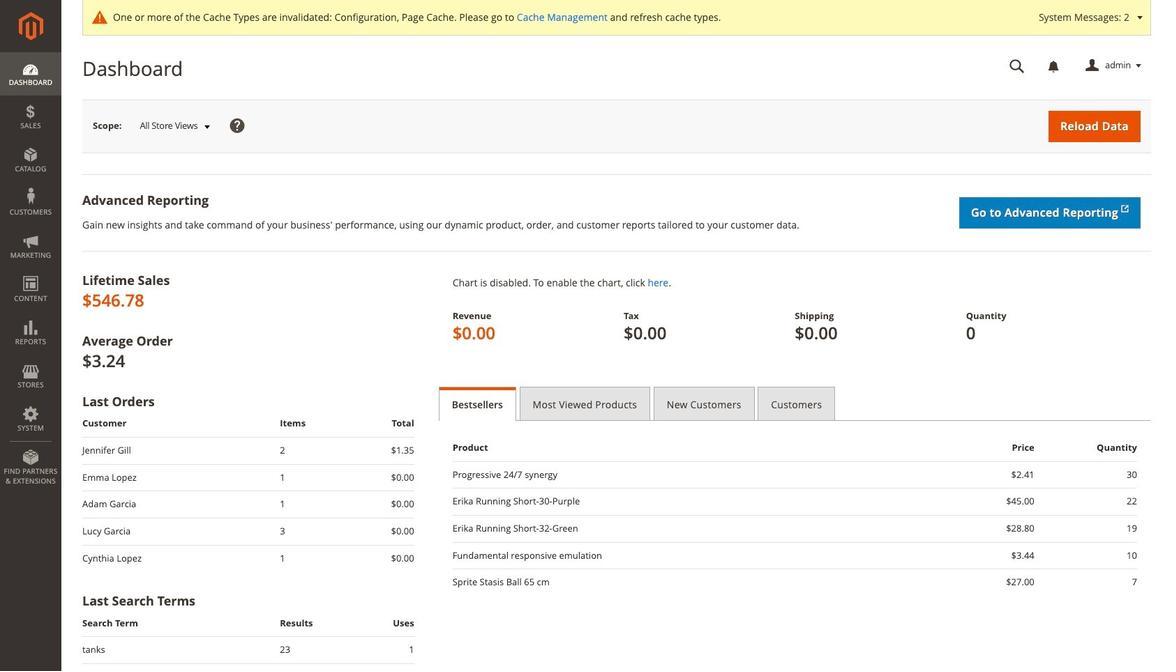 Task type: locate. For each thing, give the bounding box(es) containing it.
tab list
[[439, 387, 1151, 421]]

None text field
[[1000, 54, 1035, 78]]

menu bar
[[0, 52, 61, 493]]



Task type: describe. For each thing, give the bounding box(es) containing it.
magento admin panel image
[[18, 12, 43, 40]]



